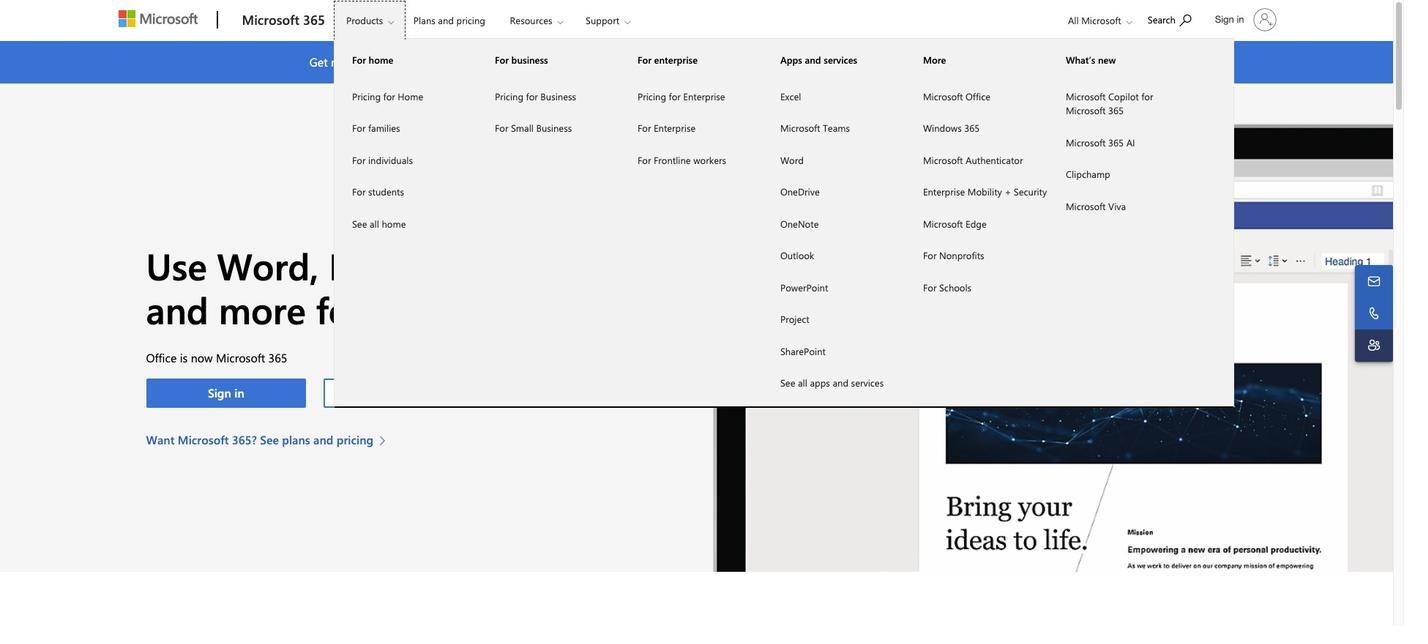 Task type: vqa. For each thing, say whether or not it's contained in the screenshot.
the bottom account
no



Task type: locate. For each thing, give the bounding box(es) containing it.
2 vertical spatial enterprise
[[923, 185, 965, 198]]

1 vertical spatial more
[[219, 285, 306, 334]]

pricing right plans
[[337, 432, 374, 448]]

for inside use word, excel, powerpoint and more for free on the web
[[316, 285, 364, 334]]

home down students
[[382, 217, 406, 230]]

for left individuals
[[352, 153, 366, 166]]

nonprofits
[[940, 249, 985, 261]]

1 horizontal spatial sign in
[[1216, 14, 1245, 25]]

for inside 'element'
[[669, 90, 681, 102]]

0 vertical spatial office
[[966, 90, 991, 102]]

1 vertical spatial in
[[235, 386, 244, 401]]

windows
[[923, 122, 962, 134]]

only
[[903, 54, 927, 70]]

1 horizontal spatial pricing
[[457, 14, 486, 26]]

for left students
[[352, 185, 366, 198]]

office up the windows 365 link
[[966, 90, 991, 102]]

resources button
[[498, 1, 575, 40]]

search
[[1148, 13, 1176, 26]]

apps left you
[[540, 54, 564, 70]]

for home element
[[335, 79, 477, 239]]

see right 365?
[[260, 432, 279, 448]]

1 vertical spatial pricing
[[337, 432, 374, 448]]

1 horizontal spatial apps
[[810, 376, 830, 389]]

more
[[331, 54, 358, 70], [219, 285, 306, 334]]

for business
[[495, 53, 548, 66]]

now
[[191, 350, 213, 366]]

0 horizontal spatial more
[[219, 285, 306, 334]]

services inside heading
[[824, 53, 858, 66]]

see down the for students
[[352, 217, 367, 230]]

0 horizontal spatial in
[[235, 386, 244, 401]]

for enterprise heading
[[620, 40, 763, 80]]

for nonprofits
[[923, 249, 985, 261]]

1 pricing from the left
[[352, 90, 381, 102]]

small
[[511, 122, 534, 134]]

365 inside microsoft copilot for microsoft 365
[[1109, 104, 1124, 116]]

all inside for home element
[[370, 217, 379, 230]]

1 horizontal spatial powerpoint
[[781, 281, 829, 293]]

onenote
[[781, 217, 819, 230]]

all down 'sharepoint'
[[798, 376, 808, 389]]

1 vertical spatial sign in link
[[146, 379, 306, 408]]

0 vertical spatial business
[[541, 90, 576, 102]]

business right small
[[536, 122, 572, 134]]

for small business link
[[477, 112, 620, 144]]

onenote link
[[763, 208, 906, 239]]

powerpoint
[[431, 241, 623, 290], [781, 281, 829, 293]]

for home heading
[[335, 40, 477, 80]]

0 vertical spatial sign in link
[[1207, 2, 1283, 37]]

pricing inside "link"
[[495, 90, 524, 102]]

project link
[[763, 303, 906, 335]]

for left small
[[495, 122, 509, 134]]

2 horizontal spatial see
[[781, 376, 796, 389]]

1 vertical spatial home
[[382, 217, 406, 230]]

1 vertical spatial business
[[536, 122, 572, 134]]

1 vertical spatial see
[[781, 376, 796, 389]]

0 vertical spatial all
[[370, 217, 379, 230]]

for left gb
[[638, 53, 652, 66]]

see inside for home element
[[352, 217, 367, 230]]

pricing for pricing for enterprise
[[638, 90, 666, 102]]

for for for enterprise
[[638, 122, 651, 134]]

1 horizontal spatial pricing
[[495, 90, 524, 102]]

1 horizontal spatial see
[[352, 217, 367, 230]]

0 vertical spatial home
[[369, 53, 394, 66]]

microsoft inside microsoft edge link
[[923, 217, 963, 230]]

0 vertical spatial sign in
[[1216, 14, 1245, 25]]

clipchamp link
[[1049, 158, 1191, 190]]

0 horizontal spatial all
[[370, 217, 379, 230]]

see
[[352, 217, 367, 230], [781, 376, 796, 389], [260, 432, 279, 448]]

1 horizontal spatial office
[[966, 90, 991, 102]]

for frontline workers link
[[620, 144, 763, 176]]

pricing up for families
[[352, 90, 381, 102]]

enterprise up for enterprise link
[[684, 90, 726, 102]]

2 pricing from the left
[[495, 90, 524, 102]]

enterprise up frontline in the top of the page
[[654, 122, 696, 134]]

for left schools at the top right of the page
[[923, 281, 937, 293]]

sign down office is now microsoft 365
[[208, 386, 231, 401]]

home inside heading
[[369, 53, 394, 66]]

all inside apps and services element
[[798, 376, 808, 389]]

for left nonprofits
[[923, 249, 937, 261]]

for nonprofits link
[[906, 239, 1049, 271]]

enterprise up microsoft edge at the top of page
[[923, 185, 965, 198]]

all
[[1068, 14, 1079, 26]]

the
[[503, 285, 557, 334]]

families
[[368, 122, 400, 134]]

for students
[[352, 185, 404, 198]]

0 vertical spatial services
[[824, 53, 858, 66]]

1 vertical spatial web
[[567, 285, 636, 334]]

pricing for enterprise link
[[620, 80, 763, 112]]

business for for small business
[[536, 122, 572, 134]]

products
[[346, 14, 383, 26]]

clipchamp
[[1066, 168, 1111, 180]]

pricing inside for enterprise 'element'
[[638, 90, 666, 102]]

0 horizontal spatial web
[[515, 54, 536, 70]]

0 horizontal spatial office
[[146, 350, 177, 366]]

home
[[369, 53, 394, 66], [382, 217, 406, 230]]

0 vertical spatial free
[[846, 54, 866, 70]]

see inside apps and services element
[[781, 376, 796, 389]]

project
[[781, 313, 810, 325]]

microsoft image
[[118, 10, 197, 27]]

1 horizontal spatial sign
[[1216, 14, 1235, 25]]

for for enterprise
[[669, 90, 681, 102]]

pricing inside for home element
[[352, 90, 381, 102]]

for left families
[[352, 122, 366, 134]]

authenticator
[[966, 153, 1023, 166]]

all microsoft button
[[1057, 1, 1140, 40]]

apps and services
[[781, 53, 858, 66]]

1 horizontal spatial sign in link
[[1207, 2, 1283, 37]]

office inside "more" element
[[966, 90, 991, 102]]

1 vertical spatial sign
[[208, 386, 231, 401]]

in right search search field
[[1237, 14, 1245, 25]]

plus
[[617, 54, 638, 70]]

for left frontline in the top of the page
[[638, 153, 651, 166]]

microsoft inside want microsoft 365? see plans and pricing link
[[178, 432, 229, 448]]

business inside pricing for business "link"
[[541, 90, 576, 102]]

pricing up basic.
[[457, 14, 486, 26]]

excel link
[[763, 80, 906, 112]]

1 horizontal spatial free
[[846, 54, 866, 70]]

office left is
[[146, 350, 177, 366]]

more heading
[[906, 40, 1049, 80]]

365 inside "link"
[[303, 11, 325, 29]]

outlook
[[781, 249, 815, 261]]

services up excel link
[[824, 53, 858, 66]]

microsoft
[[242, 11, 299, 29], [1082, 14, 1122, 26], [386, 54, 436, 70], [923, 90, 963, 102], [1066, 90, 1106, 102], [1066, 104, 1106, 116], [781, 122, 821, 134], [1066, 136, 1106, 148], [923, 153, 963, 166], [1066, 200, 1106, 212], [923, 217, 963, 230], [216, 350, 265, 366], [178, 432, 229, 448]]

for for for schools
[[923, 281, 937, 293]]

free left email.
[[846, 54, 866, 70]]

plans and pricing
[[414, 14, 486, 26]]

powerpoint link
[[763, 271, 906, 303]]

email.
[[869, 54, 900, 70]]

microsoft 365 ai
[[1066, 136, 1136, 148]]

business up for small business link
[[541, 90, 576, 102]]

sign in down office is now microsoft 365
[[208, 386, 244, 401]]

microsoft copilot for microsoft 365 link
[[1049, 80, 1191, 126]]

for business heading
[[477, 40, 620, 80]]

see for see all home
[[352, 217, 367, 230]]

1 vertical spatial services
[[851, 376, 884, 389]]

1 horizontal spatial web
[[567, 285, 636, 334]]

and
[[438, 14, 454, 26], [805, 53, 821, 66], [806, 54, 825, 70], [146, 285, 209, 334], [833, 376, 849, 389], [314, 432, 334, 448]]

business inside for small business link
[[536, 122, 572, 134]]

business for pricing for business
[[541, 90, 576, 102]]

more up office is now microsoft 365
[[219, 285, 306, 334]]

see down 'sharepoint'
[[781, 376, 796, 389]]

for for for families
[[352, 122, 366, 134]]

1 vertical spatial free
[[374, 285, 439, 334]]

all
[[370, 217, 379, 230], [798, 376, 808, 389]]

apps
[[540, 54, 564, 70], [810, 376, 830, 389]]

for inside "link"
[[526, 90, 538, 102]]

0 horizontal spatial sign in link
[[146, 379, 306, 408]]

for enterprise link
[[620, 112, 763, 144]]

2 vertical spatial see
[[260, 432, 279, 448]]

for
[[383, 90, 395, 102], [526, 90, 538, 102], [669, 90, 681, 102], [1142, 90, 1154, 102], [316, 285, 364, 334]]

viva
[[1109, 200, 1126, 212]]

office is now microsoft 365
[[146, 350, 287, 366]]

0 horizontal spatial pricing
[[352, 90, 381, 102]]

edge
[[966, 217, 987, 230]]

sign in right search search field
[[1216, 14, 1245, 25]]

0 vertical spatial in
[[1237, 14, 1245, 25]]

1 vertical spatial all
[[798, 376, 808, 389]]

word
[[781, 153, 804, 166]]

for down 'products'
[[352, 53, 366, 66]]

for frontline workers
[[638, 153, 727, 166]]

onedrive link
[[763, 176, 906, 208]]

more inside use word, excel, powerpoint and more for free on the web
[[219, 285, 306, 334]]

0 vertical spatial more
[[331, 54, 358, 70]]

business
[[541, 90, 576, 102], [536, 122, 572, 134]]

individuals
[[368, 153, 413, 166]]

0 vertical spatial apps
[[540, 54, 564, 70]]

1 horizontal spatial in
[[1237, 14, 1245, 25]]

0 horizontal spatial apps
[[540, 54, 564, 70]]

pricing down 100
[[638, 90, 666, 102]]

for right basic.
[[495, 53, 509, 66]]

home up "pricing for home"
[[369, 53, 394, 66]]

with
[[361, 54, 383, 70]]

microsoft inside "all microsoft" dropdown button
[[1082, 14, 1122, 26]]

for enterprise
[[638, 53, 698, 66]]

1 horizontal spatial more
[[331, 54, 358, 70]]

1 horizontal spatial all
[[798, 376, 808, 389]]

secure
[[695, 54, 729, 70]]

0 vertical spatial pricing
[[457, 14, 486, 26]]

pricing up small
[[495, 90, 524, 102]]

2 horizontal spatial pricing
[[638, 90, 666, 102]]

word,
[[217, 241, 319, 290]]

0 horizontal spatial powerpoint
[[431, 241, 623, 290]]

services
[[824, 53, 858, 66], [851, 376, 884, 389]]

3 pricing from the left
[[638, 90, 666, 102]]

in down office is now microsoft 365
[[235, 386, 244, 401]]

all down the for students
[[370, 217, 379, 230]]

new
[[1099, 53, 1116, 66]]

excel
[[781, 90, 802, 102]]

for students link
[[335, 176, 477, 208]]

cloud
[[732, 54, 761, 70]]

sign right search search field
[[1216, 14, 1235, 25]]

copilot
[[1109, 90, 1139, 102]]

0 horizontal spatial free
[[374, 285, 439, 334]]

microsoft authenticator
[[923, 153, 1023, 166]]

and inside use word, excel, powerpoint and more for free on the web
[[146, 285, 209, 334]]

free inside use word, excel, powerpoint and more for free on the web
[[374, 285, 439, 334]]

plans and pricing link
[[407, 1, 492, 36]]

services down the sharepoint link
[[851, 376, 884, 389]]

more right "get"
[[331, 54, 358, 70]]

apps down the sharepoint link
[[810, 376, 830, 389]]

use
[[146, 241, 207, 290]]

microsoft authenticator link
[[906, 144, 1049, 176]]

for inside microsoft copilot for microsoft 365
[[1142, 90, 1154, 102]]

for for for individuals
[[352, 153, 366, 166]]

0 vertical spatial see
[[352, 217, 367, 230]]

for for for small business
[[495, 122, 509, 134]]

for down pricing for enterprise on the top
[[638, 122, 651, 134]]

free left on
[[374, 285, 439, 334]]

1 vertical spatial sign in
[[208, 386, 244, 401]]



Task type: describe. For each thing, give the bounding box(es) containing it.
0 horizontal spatial sign
[[208, 386, 231, 401]]

see all apps and services
[[781, 376, 884, 389]]

use word, excel, powerpoint and more for free on the web
[[146, 241, 636, 334]]

search button
[[1142, 2, 1199, 35]]

for for for students
[[352, 185, 366, 198]]

students
[[368, 185, 404, 198]]

100
[[642, 54, 660, 70]]

microsoft inside microsoft 365 ai link
[[1066, 136, 1106, 148]]

microsoft edge link
[[906, 208, 1049, 239]]

pricing for pricing for home
[[352, 90, 381, 102]]

ad-
[[829, 54, 846, 70]]

support button
[[573, 1, 642, 40]]

what's new
[[1066, 53, 1116, 66]]

$1.99/month.
[[930, 54, 999, 70]]

want
[[146, 432, 175, 448]]

more
[[923, 53, 947, 66]]

microsoft office link
[[906, 80, 1049, 112]]

for for for frontline workers
[[638, 153, 651, 166]]

gb
[[664, 54, 678, 70]]

+
[[1005, 185, 1012, 198]]

what's new heading
[[1049, 40, 1191, 80]]

a computer screen showing a resume being created in word on the web. image
[[697, 122, 1394, 572]]

pricing for enterprise
[[638, 90, 726, 102]]

what's
[[1066, 53, 1096, 66]]

powerpoint inside powerpoint link
[[781, 281, 829, 293]]

microsoft viva
[[1066, 200, 1126, 212]]

1 vertical spatial enterprise
[[654, 122, 696, 134]]

excel,
[[329, 241, 421, 290]]

microsoft inside microsoft 365 "link"
[[242, 11, 299, 29]]

love,
[[590, 54, 614, 70]]

0 horizontal spatial sign in
[[208, 386, 244, 401]]

the
[[493, 54, 512, 70]]

pricing for business
[[495, 90, 576, 102]]

for for for business
[[495, 53, 509, 66]]

microsoft 365
[[242, 11, 325, 29]]

is
[[180, 350, 188, 366]]

for schools link
[[906, 271, 1049, 303]]

teams
[[823, 122, 850, 134]]

for for for nonprofits
[[923, 249, 937, 261]]

all for apps
[[798, 376, 808, 389]]

products button
[[334, 1, 406, 40]]

for enterprise
[[638, 122, 696, 134]]

business
[[512, 53, 548, 66]]

enterprise inside "more" element
[[923, 185, 965, 198]]

for for home
[[383, 90, 395, 102]]

storage
[[764, 54, 803, 70]]

web inside use word, excel, powerpoint and more for free on the web
[[567, 285, 636, 334]]

basic.
[[461, 54, 490, 70]]

0 vertical spatial web
[[515, 54, 536, 70]]

workers
[[694, 153, 727, 166]]

microsoft inside microsoft teams "link"
[[781, 122, 821, 134]]

for individuals
[[352, 153, 413, 166]]

get
[[310, 54, 328, 70]]

see for see all apps and services
[[781, 376, 796, 389]]

apps
[[781, 53, 803, 66]]

for for for home
[[352, 53, 366, 66]]

microsoft copilot for microsoft 365
[[1066, 90, 1154, 116]]

for schools
[[923, 281, 972, 293]]

enterprise mobility + security
[[923, 185, 1047, 198]]

sharepoint
[[781, 345, 826, 357]]

0 vertical spatial enterprise
[[684, 90, 726, 102]]

frontline
[[654, 153, 691, 166]]

for for for enterprise
[[638, 53, 652, 66]]

for business element
[[477, 79, 620, 144]]

apps and services heading
[[763, 40, 906, 80]]

more element
[[906, 79, 1049, 303]]

for small business
[[495, 122, 572, 134]]

word link
[[763, 144, 906, 176]]

windows 365 link
[[906, 112, 1049, 144]]

outlook link
[[763, 239, 906, 271]]

want microsoft 365? see plans and pricing link
[[146, 432, 393, 449]]

security
[[1014, 185, 1047, 198]]

for enterprise element
[[620, 79, 763, 176]]

microsoft inside microsoft office link
[[923, 90, 963, 102]]

and inside heading
[[805, 53, 821, 66]]

0 horizontal spatial see
[[260, 432, 279, 448]]

powerpoint inside use word, excel, powerpoint and more for free on the web
[[431, 241, 623, 290]]

of
[[682, 54, 692, 70]]

enterprise mobility + security link
[[906, 176, 1049, 208]]

for for business
[[526, 90, 538, 102]]

365 inside "more" element
[[965, 122, 980, 134]]

1 vertical spatial apps
[[810, 376, 830, 389]]

plans
[[414, 14, 436, 26]]

sharepoint link
[[763, 335, 906, 367]]

resources
[[510, 14, 553, 26]]

0 horizontal spatial pricing
[[337, 432, 374, 448]]

schools
[[940, 281, 972, 293]]

enterprise
[[654, 53, 698, 66]]

microsoft office
[[923, 90, 991, 102]]

you
[[567, 54, 587, 70]]

for home
[[352, 53, 394, 66]]

see all home link
[[335, 208, 477, 239]]

all for home
[[370, 217, 379, 230]]

home
[[398, 90, 423, 102]]

ai
[[1127, 136, 1136, 148]]

apps and services element
[[763, 79, 906, 399]]

1 vertical spatial office
[[146, 350, 177, 366]]

pricing for home
[[352, 90, 423, 102]]

microsoft inside microsoft authenticator link
[[923, 153, 963, 166]]

Search search field
[[1141, 2, 1207, 35]]

pricing for pricing for business
[[495, 90, 524, 102]]

microsoft inside microsoft viva link
[[1066, 200, 1106, 212]]

0 vertical spatial sign
[[1216, 14, 1235, 25]]

what's new element
[[1049, 79, 1191, 222]]

want microsoft 365? see plans and pricing
[[146, 432, 374, 448]]

see all home
[[352, 217, 406, 230]]

microsoft teams link
[[763, 112, 906, 144]]

microsoft viva link
[[1049, 190, 1191, 222]]

pricing for home link
[[335, 80, 477, 112]]



